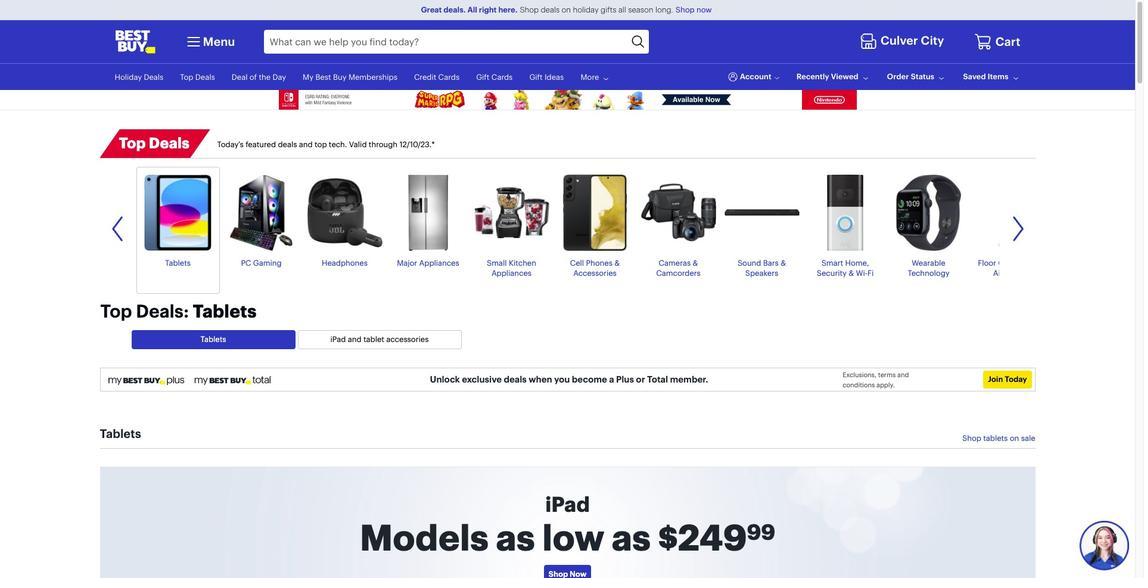 Task type: locate. For each thing, give the bounding box(es) containing it.
more
[[581, 72, 599, 82]]

memberships
[[349, 72, 398, 82]]

and left top
[[299, 140, 313, 149]]

pc gaming link
[[220, 167, 303, 294]]

speakers
[[746, 268, 779, 278]]

on left sale
[[1010, 433, 1020, 443]]

appliances down kitchen
[[492, 268, 532, 278]]

culver city
[[881, 33, 945, 48]]

deals.
[[444, 5, 466, 14]]

deal of the day
[[232, 72, 286, 82]]

1 horizontal spatial appliances
[[492, 268, 532, 278]]

1 cards from the left
[[439, 72, 460, 82]]

join
[[989, 375, 1004, 384]]

valid
[[349, 140, 367, 149]]

appliances right major
[[420, 258, 460, 268]]

1 vertical spatial on
[[1010, 433, 1020, 443]]

shop right here.
[[520, 5, 539, 14]]

0 vertical spatial appliances
[[420, 258, 460, 268]]

best
[[316, 72, 331, 82]]

my best buy memberships link
[[303, 72, 398, 82]]

1 horizontal spatial gift
[[530, 72, 543, 82]]

top deals
[[180, 72, 215, 82], [119, 134, 190, 152]]

top
[[315, 140, 327, 149]]

order
[[888, 72, 910, 81]]

0 vertical spatial on
[[562, 5, 571, 14]]

& inside cell phones & accessories
[[615, 258, 620, 268]]

home,
[[846, 258, 870, 268]]

on
[[562, 5, 571, 14], [1010, 433, 1020, 443]]

unlock exclusive deals when you become a plus or total member.
[[430, 374, 709, 385]]

0 horizontal spatial deals
[[278, 140, 297, 149]]

1 vertical spatial top deals
[[119, 134, 190, 152]]

2 horizontal spatial and
[[898, 371, 910, 379]]

floor
[[979, 258, 997, 268]]

0 vertical spatial top deals
[[180, 72, 215, 82]]

holiday
[[573, 5, 599, 14]]

shop left now
[[676, 5, 695, 14]]

deal
[[232, 72, 248, 82]]

join today button
[[984, 371, 1032, 388]]

2 vertical spatial and
[[898, 371, 910, 379]]

2 horizontal spatial deals
[[541, 5, 560, 14]]

top deals inside the utility element
[[180, 72, 215, 82]]

gift left 'ideas'
[[530, 72, 543, 82]]

wearable technology
[[908, 258, 950, 278]]

small
[[487, 258, 507, 268]]

& up camcorders on the right
[[693, 258, 698, 268]]

through
[[369, 140, 398, 149]]

credit
[[414, 72, 437, 82]]

tablets
[[165, 258, 191, 268], [193, 300, 257, 322], [201, 335, 226, 344], [100, 426, 141, 441]]

saved items
[[964, 72, 1009, 81]]

gift ideas
[[530, 72, 564, 82]]

air
[[994, 268, 1004, 278]]

day
[[273, 72, 286, 82]]

as left low
[[496, 516, 535, 560]]

1 horizontal spatial as
[[612, 516, 651, 560]]

smart
[[822, 258, 844, 268]]

shop left tablets
[[963, 433, 982, 443]]

& up the quality
[[1018, 258, 1023, 268]]

camcorders
[[657, 268, 701, 278]]

deals left holiday
[[541, 5, 560, 14]]

1 vertical spatial ipad
[[546, 492, 590, 518]]

floor care & home air quality
[[979, 258, 1047, 278]]

0 horizontal spatial and
[[299, 140, 313, 149]]

conditions
[[843, 381, 875, 389]]

cameras & camcorders link
[[637, 167, 721, 294]]

1 horizontal spatial shop
[[676, 5, 695, 14]]

& inside floor care & home air quality
[[1018, 258, 1023, 268]]

and left tablet
[[348, 335, 362, 344]]

gift right credit cards
[[477, 72, 490, 82]]

& left the "wi-"
[[849, 268, 855, 278]]

cards for credit cards
[[439, 72, 460, 82]]

& right bars at the top right of page
[[781, 258, 787, 268]]

credit cards link
[[414, 72, 460, 82]]

more button
[[581, 72, 611, 83]]

cards left gift ideas
[[492, 72, 513, 82]]

and inside ipad and tablet accessories button
[[348, 335, 362, 344]]

gift cards link
[[477, 72, 513, 82]]

home
[[1025, 258, 1047, 268]]

items
[[988, 72, 1009, 81]]

as right low
[[612, 516, 651, 560]]

ipad inside ipad models as low as $249 99
[[546, 492, 590, 518]]

kitchen
[[509, 258, 537, 268]]

1 horizontal spatial and
[[348, 335, 362, 344]]

& inside sound bars & speakers
[[781, 258, 787, 268]]

unlock
[[430, 374, 460, 385]]

0 vertical spatial top
[[180, 72, 193, 82]]

tablets link
[[136, 167, 220, 294]]

deals
[[541, 5, 560, 14], [278, 140, 297, 149], [504, 374, 527, 385]]

cards right credit
[[439, 72, 460, 82]]

1 horizontal spatial on
[[1010, 433, 1020, 443]]

pc
[[241, 258, 251, 268]]

1 horizontal spatial ipad
[[546, 492, 590, 518]]

tablets inside button
[[201, 335, 226, 344]]

1 gift from the left
[[477, 72, 490, 82]]

all
[[619, 5, 627, 14]]

cart link
[[975, 33, 1021, 51]]

and right the terms
[[898, 371, 910, 379]]

account button
[[729, 71, 780, 83]]

0 vertical spatial ipad
[[331, 335, 346, 344]]

today's
[[217, 140, 244, 149]]

ipad and tablet accessories button
[[298, 330, 462, 349]]

2 as from the left
[[612, 516, 651, 560]]

0 horizontal spatial on
[[562, 5, 571, 14]]

become
[[572, 374, 607, 385]]

deals left when
[[504, 374, 527, 385]]

gift for gift ideas
[[530, 72, 543, 82]]

cameras
[[659, 258, 691, 268]]

0 horizontal spatial ipad
[[331, 335, 346, 344]]

0 horizontal spatial shop
[[520, 5, 539, 14]]

account
[[740, 72, 772, 81]]

2 cards from the left
[[492, 72, 513, 82]]

ipad
[[331, 335, 346, 344], [546, 492, 590, 518]]

on left holiday
[[562, 5, 571, 14]]

0 horizontal spatial as
[[496, 516, 535, 560]]

gift cards
[[477, 72, 513, 82]]

and inside exclusions, terms and conditions apply.
[[898, 371, 910, 379]]

& for floor care & home air quality
[[1018, 258, 1023, 268]]

major appliances link
[[387, 167, 470, 294]]

cell
[[571, 258, 584, 268]]

0 horizontal spatial gift
[[477, 72, 490, 82]]

ipad inside button
[[331, 335, 346, 344]]

1 horizontal spatial cards
[[492, 72, 513, 82]]

1 vertical spatial top
[[119, 134, 146, 152]]

2 vertical spatial deals
[[504, 374, 527, 385]]

sale
[[1022, 433, 1036, 443]]

0 vertical spatial deals
[[541, 5, 560, 14]]

top inside the utility element
[[180, 72, 193, 82]]

care
[[999, 258, 1016, 268]]

small kitchen appliances
[[487, 258, 537, 278]]

1 vertical spatial and
[[348, 335, 362, 344]]

shop
[[520, 5, 539, 14], [676, 5, 695, 14], [963, 433, 982, 443]]

& inside smart home, security & wi-fi
[[849, 268, 855, 278]]

on inside shop tablets on sale link
[[1010, 433, 1020, 443]]

status
[[911, 72, 935, 81]]

my best buy plustm my best buy totaltm image
[[108, 376, 272, 387]]

1 vertical spatial appliances
[[492, 268, 532, 278]]

& right phones
[[615, 258, 620, 268]]

0 horizontal spatial cards
[[439, 72, 460, 82]]

buy
[[333, 72, 347, 82]]

$249
[[658, 516, 747, 560]]

cards for gift cards
[[492, 72, 513, 82]]

phones
[[586, 258, 613, 268]]

deals right featured
[[278, 140, 297, 149]]

1 horizontal spatial deals
[[504, 374, 527, 385]]

fi
[[868, 268, 874, 278]]

menu button
[[184, 32, 235, 51]]

1 vertical spatial deals
[[278, 140, 297, 149]]

today's featured deals and top tech. valid through 12/10/23.*
[[217, 140, 435, 149]]

2 gift from the left
[[530, 72, 543, 82]]

as
[[496, 516, 535, 560], [612, 516, 651, 560]]

accessories
[[574, 268, 617, 278]]



Task type: vqa. For each thing, say whether or not it's contained in the screenshot.
3rd Save image from left
no



Task type: describe. For each thing, give the bounding box(es) containing it.
saved
[[964, 72, 987, 81]]

order status
[[888, 72, 935, 81]]

culver city button
[[860, 30, 948, 53]]

tablets
[[984, 433, 1008, 443]]

top deals : tablets
[[100, 300, 257, 322]]

shop tablets on sale link
[[963, 433, 1036, 443]]

smart home, security & wi-fi
[[817, 258, 874, 278]]

of
[[250, 72, 257, 82]]

city
[[921, 33, 945, 48]]

gift for gift cards
[[477, 72, 490, 82]]

& for cell phones & accessories
[[615, 258, 620, 268]]

holiday
[[115, 72, 142, 82]]

wearable
[[912, 258, 946, 268]]

ipad models as low as $249 99
[[360, 492, 776, 560]]

bestbuy.com image
[[115, 30, 155, 54]]

exclusions, terms and conditions apply.
[[843, 371, 910, 389]]

bars
[[764, 258, 779, 268]]

major
[[397, 258, 418, 268]]

0 vertical spatial and
[[299, 140, 313, 149]]

order status button
[[888, 71, 947, 82]]

deals for today's featured deals and top tech. valid through 12/10/23.*
[[278, 140, 297, 149]]

credit cards
[[414, 72, 460, 82]]

ipad for as
[[546, 492, 590, 518]]

technology
[[908, 268, 950, 278]]

today
[[1005, 375, 1028, 384]]

apply.
[[877, 381, 895, 389]]

sound bars & speakers
[[738, 258, 787, 278]]

tablets button
[[131, 330, 295, 349]]

deals for unlock exclusive deals when you become a plus or total member.
[[504, 374, 527, 385]]

cart
[[996, 34, 1021, 49]]

join today
[[989, 375, 1028, 384]]

security
[[817, 268, 847, 278]]

sound
[[738, 258, 762, 268]]

exclusive
[[462, 374, 502, 385]]

viewed
[[831, 72, 859, 81]]

floor care & home air quality link
[[971, 167, 1054, 294]]

recently viewed
[[797, 72, 859, 81]]

when
[[529, 374, 553, 385]]

holiday deals
[[115, 72, 164, 82]]

a plus or total member.
[[609, 374, 709, 385]]

deal of the day link
[[232, 72, 286, 82]]

right
[[479, 5, 497, 14]]

featured
[[246, 140, 276, 149]]

here.
[[499, 5, 518, 14]]

Type to search. Navigate forward to hear suggestions text field
[[264, 30, 628, 54]]

all
[[468, 5, 477, 14]]

ideas
[[545, 72, 564, 82]]

& inside cameras & camcorders
[[693, 258, 698, 268]]

2 vertical spatial top
[[100, 300, 132, 322]]

menu
[[203, 34, 235, 49]]

advertisement region
[[279, 90, 857, 110]]

appliances inside the small kitchen appliances
[[492, 268, 532, 278]]

terms
[[879, 371, 896, 379]]

low
[[543, 516, 605, 560]]

top deals link
[[180, 72, 215, 82]]

pc gaming
[[241, 258, 282, 268]]

great
[[421, 5, 442, 14]]

wearable technology link
[[888, 167, 971, 294]]

recently viewed button
[[797, 71, 871, 82]]

utility element
[[115, 64, 1021, 90]]

12/10/23.*
[[400, 140, 435, 149]]

cell phones & accessories
[[571, 258, 620, 278]]

cameras & camcorders
[[657, 258, 701, 278]]

gaming
[[253, 258, 282, 268]]

season
[[629, 5, 654, 14]]

& for sound bars & speakers
[[781, 258, 787, 268]]

0 horizontal spatial appliances
[[420, 258, 460, 268]]

1 as from the left
[[496, 516, 535, 560]]

the
[[259, 72, 271, 82]]

:
[[184, 300, 189, 322]]

cart icon image
[[975, 33, 993, 51]]

ipad for tablet
[[331, 335, 346, 344]]

long.
[[656, 5, 674, 14]]

shop now link
[[674, 5, 715, 14]]

99
[[747, 519, 776, 546]]

you
[[555, 374, 570, 385]]

accessories
[[387, 335, 429, 344]]

best buy help human beacon image
[[1080, 520, 1130, 571]]

major appliances
[[397, 258, 460, 268]]

saved items button
[[964, 71, 1021, 82]]

2 horizontal spatial shop
[[963, 433, 982, 443]]

holiday deals link
[[115, 72, 164, 82]]

wi-
[[857, 268, 868, 278]]

gifts
[[601, 5, 617, 14]]

recently
[[797, 72, 830, 81]]

ipad and tablet accessories
[[331, 335, 429, 344]]

sound bars & speakers link
[[721, 167, 804, 294]]

models
[[360, 516, 489, 560]]



